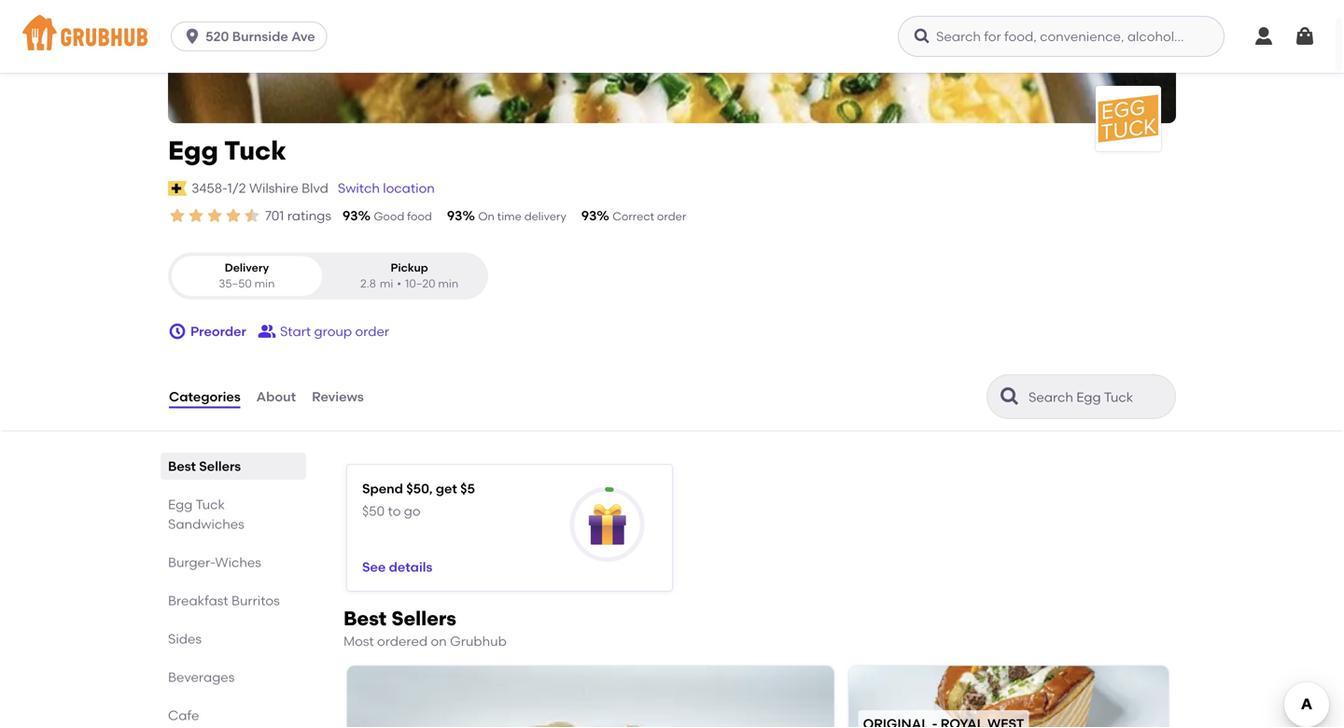 Task type: vqa. For each thing, say whether or not it's contained in the screenshot.
TUCK to the top
yes



Task type: describe. For each thing, give the bounding box(es) containing it.
best sellers most ordered on grubhub
[[344, 607, 507, 649]]

cafe
[[168, 708, 199, 724]]

get
[[436, 481, 457, 497]]

good food
[[374, 210, 432, 223]]

701 ratings
[[265, 208, 331, 224]]

93 for on time delivery
[[447, 208, 462, 224]]

on
[[431, 634, 447, 649]]

delivery
[[524, 210, 566, 223]]

about button
[[256, 363, 297, 430]]

best for best sellers most ordered on grubhub
[[344, 607, 387, 631]]

tuck for egg tuck sandwiches
[[196, 497, 225, 513]]

correct
[[613, 210, 655, 223]]

on time delivery
[[478, 210, 566, 223]]

see
[[362, 559, 386, 575]]

520 burnside ave
[[206, 28, 315, 44]]

$50,
[[406, 481, 433, 497]]

blvd
[[302, 180, 329, 196]]

categories
[[169, 389, 241, 405]]

•
[[397, 277, 401, 291]]

location
[[383, 180, 435, 196]]

3458-1/2 wilshire blvd button
[[191, 178, 329, 199]]

sides
[[168, 631, 202, 647]]

switch location
[[338, 180, 435, 196]]

best for best sellers
[[168, 458, 196, 474]]

delivery
[[225, 261, 269, 274]]

beverages
[[168, 669, 235, 685]]

go
[[404, 503, 421, 519]]

2.8
[[360, 277, 376, 291]]

spend $50, get $5 $50 to go
[[362, 481, 475, 519]]

search icon image
[[999, 386, 1021, 408]]

group
[[314, 323, 352, 339]]

520
[[206, 28, 229, 44]]

reviews button
[[311, 363, 365, 430]]

details
[[389, 559, 433, 575]]

switch
[[338, 180, 380, 196]]

Search Egg Tuck search field
[[1027, 388, 1170, 406]]

sellers for best sellers
[[199, 458, 241, 474]]

burnside
[[232, 28, 288, 44]]

pickup
[[391, 261, 428, 274]]

egg tuck logo image
[[1096, 86, 1161, 151]]

701
[[265, 208, 284, 224]]

food
[[407, 210, 432, 223]]

Search for food, convenience, alcohol... search field
[[898, 16, 1225, 57]]

svg image
[[168, 322, 187, 341]]

$5
[[460, 481, 475, 497]]

spend
[[362, 481, 403, 497]]

order inside button
[[355, 323, 389, 339]]

sellers for best sellers most ordered on grubhub
[[391, 607, 457, 631]]

on
[[478, 210, 495, 223]]

categories button
[[168, 363, 241, 430]]

1/2
[[227, 180, 246, 196]]

preorder button
[[168, 315, 246, 348]]

egg tuck sandwiches
[[168, 497, 244, 532]]

35–50
[[219, 277, 252, 291]]

most
[[344, 634, 374, 649]]

3458-
[[192, 180, 227, 196]]

correct order
[[613, 210, 686, 223]]

egg tuck
[[168, 135, 287, 166]]

start
[[280, 323, 311, 339]]

min inside delivery 35–50 min
[[255, 277, 275, 291]]

see details button
[[362, 551, 433, 584]]

time
[[497, 210, 522, 223]]

breakfast burritos
[[168, 593, 280, 609]]



Task type: locate. For each thing, give the bounding box(es) containing it.
order right group
[[355, 323, 389, 339]]

egg for egg tuck
[[168, 135, 218, 166]]

1 vertical spatial egg
[[168, 497, 193, 513]]

egg
[[168, 135, 218, 166], [168, 497, 193, 513]]

0 vertical spatial sellers
[[199, 458, 241, 474]]

best up "egg tuck sandwiches" at the bottom
[[168, 458, 196, 474]]

ordered
[[377, 634, 428, 649]]

option group containing delivery 35–50 min
[[168, 252, 488, 300]]

ave
[[291, 28, 315, 44]]

1 vertical spatial sellers
[[391, 607, 457, 631]]

3 93 from the left
[[581, 208, 597, 224]]

93 left on
[[447, 208, 462, 224]]

93 right delivery
[[581, 208, 597, 224]]

tuck up sandwiches
[[196, 497, 225, 513]]

sandwiches
[[168, 516, 244, 532]]

93 for good food
[[343, 208, 358, 224]]

0 horizontal spatial 93
[[343, 208, 358, 224]]

grubhub
[[450, 634, 507, 649]]

switch location button
[[337, 178, 436, 199]]

93 for correct order
[[581, 208, 597, 224]]

good
[[374, 210, 404, 223]]

egg up sandwiches
[[168, 497, 193, 513]]

start group order button
[[258, 315, 389, 348]]

0 horizontal spatial min
[[255, 277, 275, 291]]

people icon image
[[258, 322, 276, 341]]

2 93 from the left
[[447, 208, 462, 224]]

sellers up on
[[391, 607, 457, 631]]

order right correct
[[657, 210, 686, 223]]

1 egg from the top
[[168, 135, 218, 166]]

pickup 2.8 mi • 10–20 min
[[360, 261, 459, 291]]

2 egg from the top
[[168, 497, 193, 513]]

1 horizontal spatial 93
[[447, 208, 462, 224]]

order
[[657, 210, 686, 223], [355, 323, 389, 339]]

best inside best sellers most ordered on grubhub
[[344, 607, 387, 631]]

tuck up 3458-1/2 wilshire blvd
[[224, 135, 287, 166]]

0 horizontal spatial order
[[355, 323, 389, 339]]

burger-
[[168, 555, 215, 571]]

520 burnside ave button
[[171, 21, 335, 51]]

delivery 35–50 min
[[219, 261, 275, 291]]

2 horizontal spatial 93
[[581, 208, 597, 224]]

1 min from the left
[[255, 277, 275, 291]]

1 horizontal spatial best
[[344, 607, 387, 631]]

egg up subscription pass image
[[168, 135, 218, 166]]

1 horizontal spatial min
[[438, 277, 459, 291]]

burger-wiches
[[168, 555, 261, 571]]

$50
[[362, 503, 385, 519]]

1 horizontal spatial order
[[657, 210, 686, 223]]

1 93 from the left
[[343, 208, 358, 224]]

svg image
[[1253, 25, 1275, 48], [1294, 25, 1316, 48], [183, 27, 202, 46], [913, 27, 932, 46]]

main navigation navigation
[[0, 0, 1344, 73]]

0 vertical spatial tuck
[[224, 135, 287, 166]]

min right 10–20
[[438, 277, 459, 291]]

tuck for egg tuck
[[224, 135, 287, 166]]

2 min from the left
[[438, 277, 459, 291]]

reviews
[[312, 389, 364, 405]]

0 vertical spatial egg
[[168, 135, 218, 166]]

1 vertical spatial best
[[344, 607, 387, 631]]

egg inside "egg tuck sandwiches"
[[168, 497, 193, 513]]

tuck
[[224, 135, 287, 166], [196, 497, 225, 513]]

0 horizontal spatial best
[[168, 458, 196, 474]]

93
[[343, 208, 358, 224], [447, 208, 462, 224], [581, 208, 597, 224]]

star icon image
[[168, 206, 187, 225], [187, 206, 205, 225], [205, 206, 224, 225], [224, 206, 243, 225], [243, 206, 261, 225], [243, 206, 261, 225]]

burritos
[[231, 593, 280, 609]]

tuck inside "egg tuck sandwiches"
[[196, 497, 225, 513]]

wilshire
[[249, 180, 299, 196]]

subscription pass image
[[168, 181, 187, 196]]

reward icon image
[[587, 504, 628, 545]]

to
[[388, 503, 401, 519]]

0 vertical spatial order
[[657, 210, 686, 223]]

preorder
[[190, 323, 246, 339]]

0 horizontal spatial sellers
[[199, 458, 241, 474]]

min
[[255, 277, 275, 291], [438, 277, 459, 291]]

mi
[[380, 277, 393, 291]]

egg for egg tuck sandwiches
[[168, 497, 193, 513]]

ratings
[[287, 208, 331, 224]]

min down delivery
[[255, 277, 275, 291]]

start group order
[[280, 323, 389, 339]]

93 down switch
[[343, 208, 358, 224]]

sellers up "egg tuck sandwiches" at the bottom
[[199, 458, 241, 474]]

best sellers
[[168, 458, 241, 474]]

1 horizontal spatial sellers
[[391, 607, 457, 631]]

option group
[[168, 252, 488, 300]]

0 vertical spatial best
[[168, 458, 196, 474]]

see details
[[362, 559, 433, 575]]

1 vertical spatial order
[[355, 323, 389, 339]]

3458-1/2 wilshire blvd
[[192, 180, 329, 196]]

breakfast
[[168, 593, 228, 609]]

wiches
[[215, 555, 261, 571]]

best up most
[[344, 607, 387, 631]]

1 vertical spatial tuck
[[196, 497, 225, 513]]

10–20
[[405, 277, 436, 291]]

about
[[256, 389, 296, 405]]

best
[[168, 458, 196, 474], [344, 607, 387, 631]]

svg image inside 520 burnside ave button
[[183, 27, 202, 46]]

sellers
[[199, 458, 241, 474], [391, 607, 457, 631]]

sellers inside best sellers most ordered on grubhub
[[391, 607, 457, 631]]

min inside pickup 2.8 mi • 10–20 min
[[438, 277, 459, 291]]



